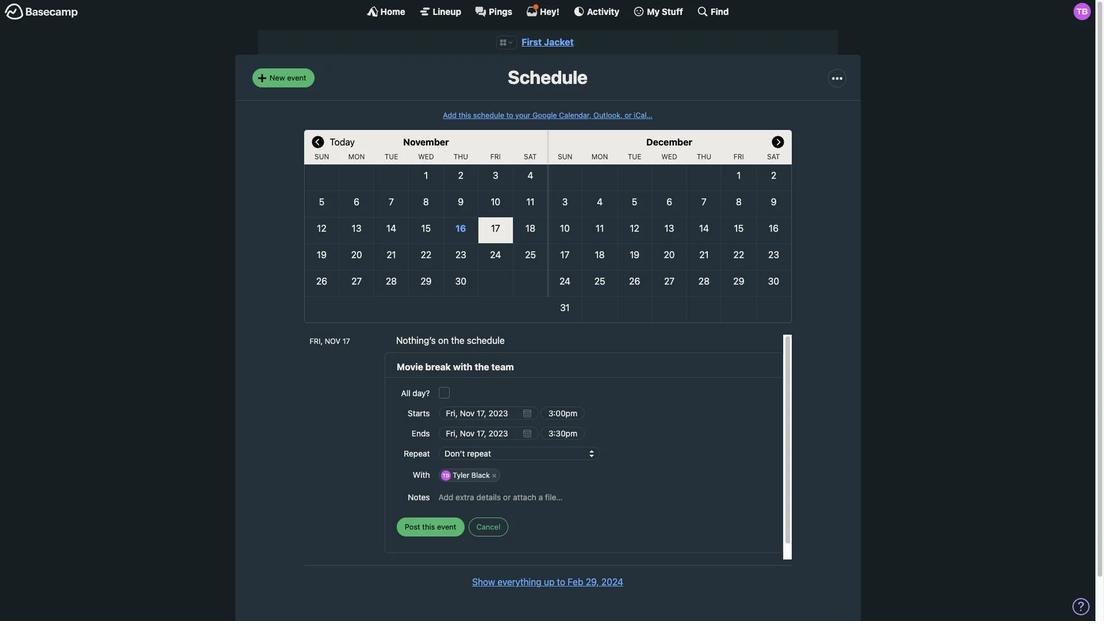 Task type: locate. For each thing, give the bounding box(es) containing it.
2 pick a time… field from the top
[[541, 427, 585, 440]]

ends
[[412, 429, 430, 438]]

0 horizontal spatial event
[[287, 73, 306, 82]]

0 vertical spatial choose date… field
[[439, 407, 539, 420]]

fri
[[491, 152, 501, 161], [734, 152, 744, 161]]

hey! button
[[526, 4, 560, 17]]

wed down december
[[662, 152, 677, 161]]

mon down today
[[348, 152, 365, 161]]

sun
[[315, 152, 329, 161], [558, 152, 573, 161]]

lineup link
[[419, 6, 461, 17]]

wed
[[418, 152, 434, 161], [662, 152, 677, 161]]

stuff
[[662, 6, 683, 16]]

0 vertical spatial pick a time… field
[[541, 407, 585, 420]]

to for up
[[557, 577, 565, 588]]

2 sat from the left
[[767, 152, 780, 161]]

0 horizontal spatial thu
[[454, 152, 468, 161]]

1 vertical spatial to
[[557, 577, 565, 588]]

sun left today link
[[315, 152, 329, 161]]

1 horizontal spatial mon
[[592, 152, 608, 161]]

event
[[287, 73, 306, 82], [437, 522, 456, 531]]

0 horizontal spatial fri
[[491, 152, 501, 161]]

1 sat from the left
[[524, 152, 537, 161]]

sat for november
[[524, 152, 537, 161]]

× link
[[489, 471, 500, 481]]

2 choose date… field from the top
[[439, 427, 539, 440]]

first jacket link
[[522, 37, 574, 47]]

schedule left your on the top of page
[[473, 111, 504, 120]]

cancel
[[477, 522, 501, 531]]

pick a time… field for ends
[[541, 427, 585, 440]]

everything
[[498, 577, 542, 588]]

0 horizontal spatial sun
[[315, 152, 329, 161]]

to
[[507, 111, 513, 120], [557, 577, 565, 588]]

tue for december
[[628, 152, 642, 161]]

tue for november
[[385, 152, 398, 161]]

1 wed from the left
[[418, 152, 434, 161]]

0 horizontal spatial sat
[[524, 152, 537, 161]]

first jacket
[[522, 37, 574, 47]]

tue right today link
[[385, 152, 398, 161]]

sun down the "calendar,"
[[558, 152, 573, 161]]

0 vertical spatial this
[[459, 111, 471, 120]]

2 wed from the left
[[662, 152, 677, 161]]

sat
[[524, 152, 537, 161], [767, 152, 780, 161]]

to left your on the top of page
[[507, 111, 513, 120]]

1 horizontal spatial tue
[[628, 152, 642, 161]]

1 horizontal spatial sat
[[767, 152, 780, 161]]

2 mon from the left
[[592, 152, 608, 161]]

1 pick a time… field from the top
[[541, 407, 585, 420]]

day?
[[413, 388, 430, 398]]

nothing's on the schedule
[[396, 335, 505, 346]]

1 vertical spatial choose date… field
[[439, 427, 539, 440]]

activity
[[587, 6, 620, 16]]

today
[[330, 137, 355, 147]]

pick a time… field for starts
[[541, 407, 585, 420]]

your
[[515, 111, 531, 120]]

this right the add
[[459, 111, 471, 120]]

2 tue from the left
[[628, 152, 642, 161]]

1 fri from the left
[[491, 152, 501, 161]]

1 horizontal spatial to
[[557, 577, 565, 588]]

Choose date… field
[[439, 407, 539, 420], [439, 427, 539, 440]]

1 vertical spatial event
[[437, 522, 456, 531]]

calendar,
[[559, 111, 592, 120]]

1 vertical spatial pick a time… field
[[541, 427, 585, 440]]

fri for december
[[734, 152, 744, 161]]

home link
[[367, 6, 405, 17]]

to right up
[[557, 577, 565, 588]]

0 vertical spatial schedule
[[473, 111, 504, 120]]

tue down or
[[628, 152, 642, 161]]

tue
[[385, 152, 398, 161], [628, 152, 642, 161]]

1 horizontal spatial thu
[[697, 152, 712, 161]]

mon
[[348, 152, 365, 161], [592, 152, 608, 161]]

schedule
[[473, 111, 504, 120], [467, 335, 505, 346]]

fri, nov 17
[[310, 337, 350, 346]]

repeat
[[404, 449, 430, 459]]

my
[[647, 6, 660, 16]]

my stuff button
[[633, 6, 683, 17]]

0 vertical spatial to
[[507, 111, 513, 120]]

nov
[[325, 337, 341, 346]]

mon down outlook,
[[592, 152, 608, 161]]

2 sun from the left
[[558, 152, 573, 161]]

1 mon from the left
[[348, 152, 365, 161]]

0 horizontal spatial to
[[507, 111, 513, 120]]

1 horizontal spatial this
[[459, 111, 471, 120]]

this inside button
[[422, 522, 435, 531]]

1 sun from the left
[[315, 152, 329, 161]]

new event link
[[252, 69, 314, 87]]

1 horizontal spatial wed
[[662, 152, 677, 161]]

pings
[[489, 6, 512, 16]]

wed down november
[[418, 152, 434, 161]]

event right new
[[287, 73, 306, 82]]

this
[[459, 111, 471, 120], [422, 522, 435, 531]]

0 horizontal spatial wed
[[418, 152, 434, 161]]

pings button
[[475, 6, 512, 17]]

add
[[443, 111, 457, 120]]

to inside button
[[557, 577, 565, 588]]

2 fri from the left
[[734, 152, 744, 161]]

on
[[438, 335, 449, 346]]

jacket
[[544, 37, 574, 47]]

wed for december
[[662, 152, 677, 161]]

this right post on the left bottom
[[422, 522, 435, 531]]

0 horizontal spatial this
[[422, 522, 435, 531]]

event right post on the left bottom
[[437, 522, 456, 531]]

1 tue from the left
[[385, 152, 398, 161]]

0 horizontal spatial tue
[[385, 152, 398, 161]]

2 thu from the left
[[697, 152, 712, 161]]

1 choose date… field from the top
[[439, 407, 539, 420]]

0 horizontal spatial mon
[[348, 152, 365, 161]]

schedule right the
[[467, 335, 505, 346]]

outlook,
[[594, 111, 623, 120]]

1 horizontal spatial fri
[[734, 152, 744, 161]]

feb
[[568, 577, 584, 588]]

Pick a time… field
[[541, 407, 585, 420], [541, 427, 585, 440]]

hey!
[[540, 6, 560, 16]]

november
[[403, 137, 449, 147]]

With text field
[[501, 468, 771, 483]]

fri for november
[[491, 152, 501, 161]]

1 horizontal spatial sun
[[558, 152, 573, 161]]

1 horizontal spatial event
[[437, 522, 456, 531]]

thu
[[454, 152, 468, 161], [697, 152, 712, 161]]

1 vertical spatial this
[[422, 522, 435, 531]]

2024
[[602, 577, 624, 588]]

1 thu from the left
[[454, 152, 468, 161]]



Task type: vqa. For each thing, say whether or not it's contained in the screenshot.
second the Oct from the right
no



Task type: describe. For each thing, give the bounding box(es) containing it.
add this schedule to your google calendar, outlook, or ical… link
[[443, 111, 653, 120]]

tyler
[[453, 471, 470, 480]]

cancel button
[[469, 518, 509, 536]]

Type the name of the event… text field
[[397, 360, 771, 374]]

post this event button
[[397, 518, 465, 536]]

post this event
[[405, 522, 456, 531]]

×
[[492, 471, 497, 480]]

home
[[381, 6, 405, 16]]

notes
[[408, 492, 430, 502]]

tyler black ×
[[453, 471, 497, 480]]

show        everything      up to        feb 29, 2024 button
[[472, 575, 624, 589]]

today link
[[330, 130, 355, 153]]

sat for december
[[767, 152, 780, 161]]

my stuff
[[647, 6, 683, 16]]

switch accounts image
[[5, 3, 78, 21]]

thu for december
[[697, 152, 712, 161]]

fri,
[[310, 337, 323, 346]]

up
[[544, 577, 555, 588]]

choose date… field for starts
[[439, 407, 539, 420]]

black
[[472, 471, 490, 480]]

sun for november
[[315, 152, 329, 161]]

wed for november
[[418, 152, 434, 161]]

to for schedule
[[507, 111, 513, 120]]

thu for november
[[454, 152, 468, 161]]

ical…
[[634, 111, 653, 120]]

nothing's
[[396, 335, 436, 346]]

sun for december
[[558, 152, 573, 161]]

starts
[[408, 409, 430, 418]]

post
[[405, 522, 420, 531]]

mon for december
[[592, 152, 608, 161]]

add this schedule to your google calendar, outlook, or ical…
[[443, 111, 653, 120]]

main element
[[0, 0, 1096, 22]]

new event
[[270, 73, 306, 82]]

first
[[522, 37, 542, 47]]

event inside button
[[437, 522, 456, 531]]

find
[[711, 6, 729, 16]]

this for add
[[459, 111, 471, 120]]

with
[[413, 470, 430, 480]]

or
[[625, 111, 632, 120]]

this for post
[[422, 522, 435, 531]]

17
[[343, 337, 350, 346]]

show
[[472, 577, 495, 588]]

google
[[533, 111, 557, 120]]

find button
[[697, 6, 729, 17]]

lineup
[[433, 6, 461, 16]]

tyler black image
[[1074, 3, 1091, 20]]

mon for november
[[348, 152, 365, 161]]

29,
[[586, 577, 599, 588]]

choose date… field for ends
[[439, 427, 539, 440]]

1 vertical spatial schedule
[[467, 335, 505, 346]]

0 vertical spatial event
[[287, 73, 306, 82]]

all day?
[[401, 388, 430, 398]]

the
[[451, 335, 465, 346]]

all
[[401, 388, 411, 398]]

schedule
[[508, 66, 588, 88]]

activity link
[[573, 6, 620, 17]]

show        everything      up to        feb 29, 2024
[[472, 577, 624, 588]]

new
[[270, 73, 285, 82]]

december
[[647, 137, 693, 147]]

Notes text field
[[439, 487, 771, 507]]



